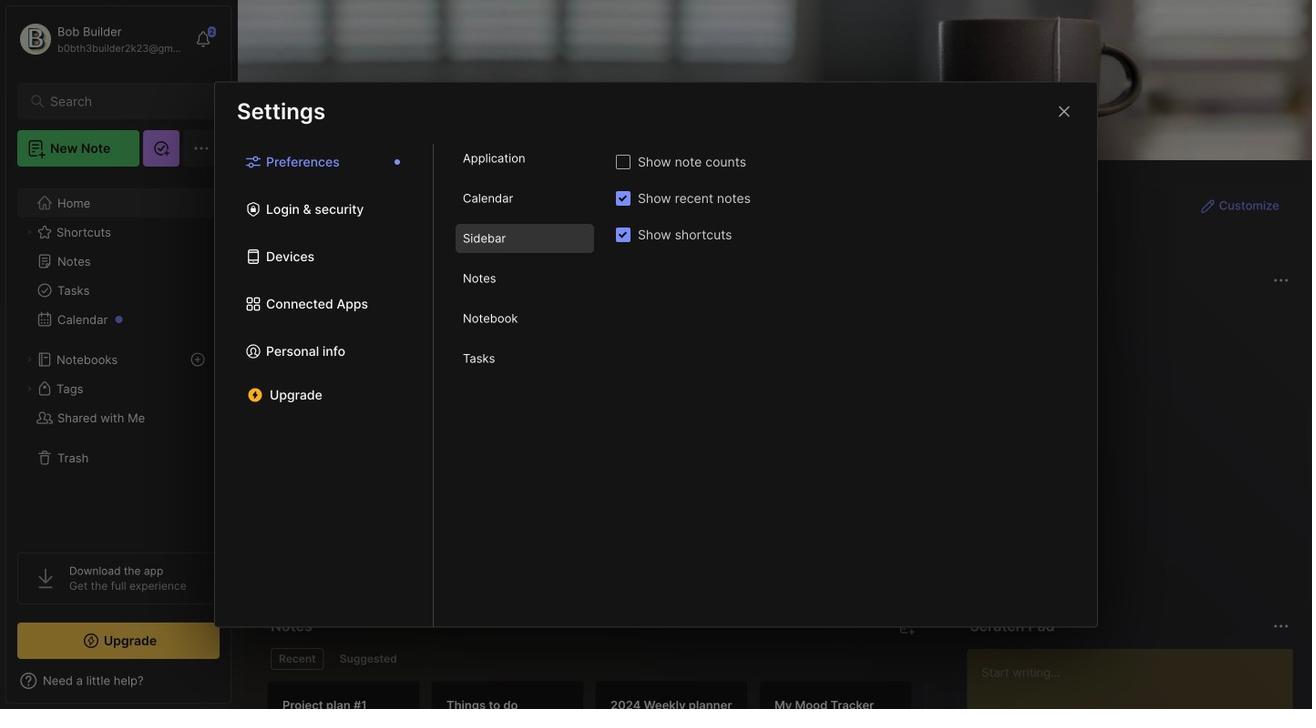 Task type: vqa. For each thing, say whether or not it's contained in the screenshot.
the left Upgrade popup button
no



Task type: describe. For each thing, give the bounding box(es) containing it.
Start writing… text field
[[982, 650, 1292, 710]]

main element
[[0, 0, 237, 710]]

close image
[[1053, 101, 1075, 123]]

expand tags image
[[24, 384, 35, 395]]

tree inside the 'main' element
[[6, 178, 231, 537]]

none search field inside the 'main' element
[[50, 90, 195, 112]]



Task type: locate. For each thing, give the bounding box(es) containing it.
row group
[[267, 682, 1087, 710]]

None search field
[[50, 90, 195, 112]]

None checkbox
[[616, 155, 631, 169], [616, 191, 631, 206], [616, 228, 631, 242], [616, 155, 631, 169], [616, 191, 631, 206], [616, 228, 631, 242]]

tab
[[456, 144, 594, 173], [456, 184, 594, 213], [456, 224, 594, 253], [456, 264, 594, 293], [456, 304, 594, 334], [456, 344, 594, 374], [271, 649, 324, 671], [331, 649, 405, 671]]

tab list
[[215, 144, 434, 627], [434, 144, 616, 627], [271, 649, 937, 671]]

tree
[[6, 178, 231, 537]]

expand notebooks image
[[24, 354, 35, 365]]

Search text field
[[50, 93, 195, 110]]



